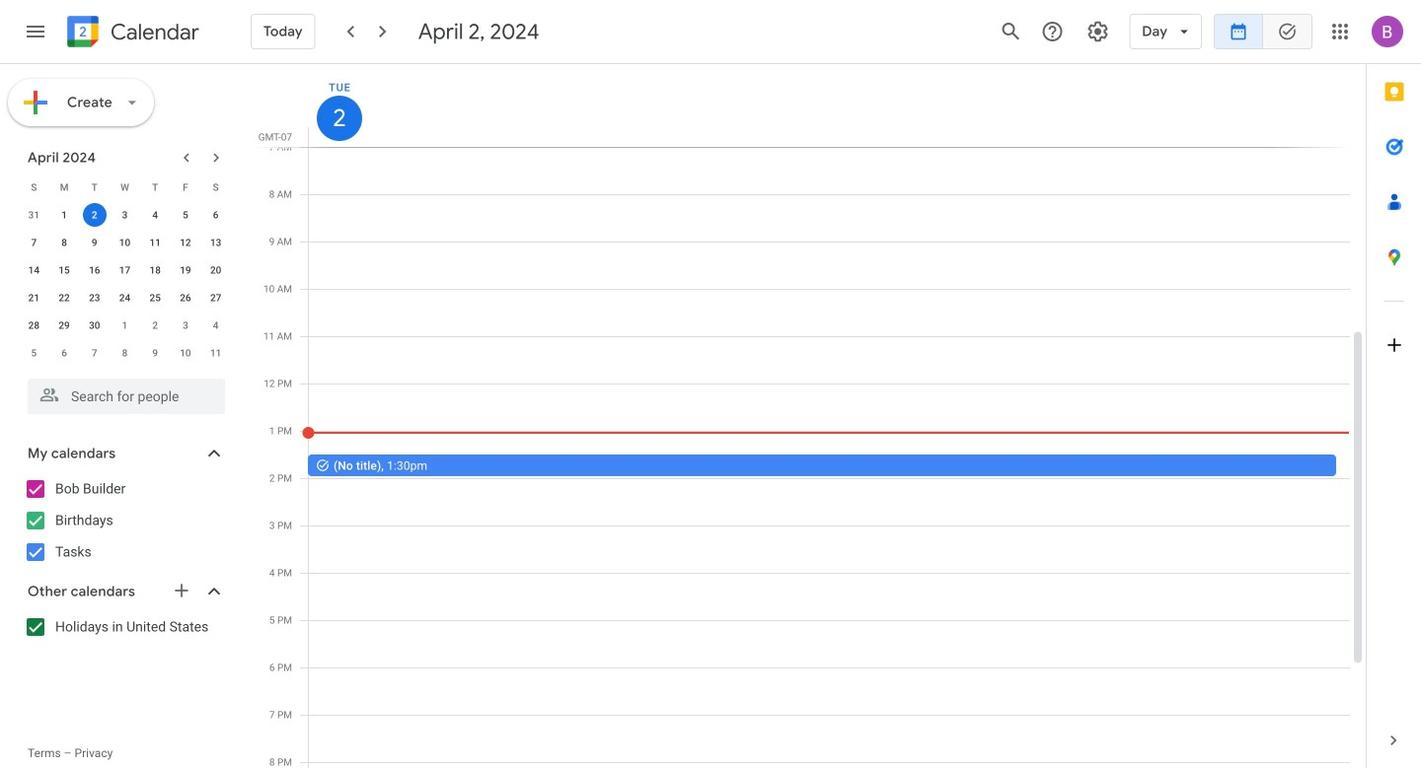 Task type: vqa. For each thing, say whether or not it's contained in the screenshot.
THE MAY 11 ELEMENT
yes



Task type: locate. For each thing, give the bounding box(es) containing it.
may 5 element
[[22, 341, 46, 365]]

add other calendars image
[[172, 581, 191, 601]]

tab list
[[1367, 64, 1421, 714]]

grid
[[253, 64, 1366, 769]]

tuesday, april 2, today element
[[317, 96, 362, 141]]

row down "may 1" element
[[19, 339, 231, 367]]

row down 24 element
[[19, 312, 231, 339]]

calendar element
[[63, 12, 199, 55]]

may 7 element
[[83, 341, 106, 365]]

1 row from the top
[[19, 174, 231, 201]]

may 9 element
[[143, 341, 167, 365]]

row up 17 element
[[19, 229, 231, 257]]

10 element
[[113, 231, 137, 255]]

cell
[[79, 201, 110, 229]]

3 row from the top
[[19, 229, 231, 257]]

16 element
[[83, 259, 106, 282]]

4 element
[[143, 203, 167, 227]]

26 element
[[174, 286, 197, 310]]

2 row from the top
[[19, 201, 231, 229]]

column header
[[308, 64, 1350, 147]]

29 element
[[52, 314, 76, 338]]

may 8 element
[[113, 341, 137, 365]]

12 element
[[174, 231, 197, 255]]

row up 24 element
[[19, 257, 231, 284]]

8 element
[[52, 231, 76, 255]]

row group
[[19, 201, 231, 367]]

17 element
[[113, 259, 137, 282]]

Search for people text field
[[39, 379, 213, 414]]

row
[[19, 174, 231, 201], [19, 201, 231, 229], [19, 229, 231, 257], [19, 257, 231, 284], [19, 284, 231, 312], [19, 312, 231, 339], [19, 339, 231, 367]]

5 row from the top
[[19, 284, 231, 312]]

april 2024 grid
[[19, 174, 231, 367]]

28 element
[[22, 314, 46, 338]]

19 element
[[174, 259, 197, 282]]

may 4 element
[[204, 314, 228, 338]]

6 element
[[204, 203, 228, 227]]

22 element
[[52, 286, 76, 310]]

row up 10 element
[[19, 201, 231, 229]]

18 element
[[143, 259, 167, 282]]

row up 3 element
[[19, 174, 231, 201]]

14 element
[[22, 259, 46, 282]]

may 1 element
[[113, 314, 137, 338]]

row down 17 element
[[19, 284, 231, 312]]

23 element
[[83, 286, 106, 310]]

my calendars list
[[4, 474, 245, 568]]

None search field
[[0, 371, 245, 414]]

heading
[[107, 20, 199, 44]]



Task type: describe. For each thing, give the bounding box(es) containing it.
may 3 element
[[174, 314, 197, 338]]

4 row from the top
[[19, 257, 231, 284]]

may 6 element
[[52, 341, 76, 365]]

2, today element
[[83, 203, 106, 227]]

30 element
[[83, 314, 106, 338]]

9 element
[[83, 231, 106, 255]]

cell inside april 2024 grid
[[79, 201, 110, 229]]

5 element
[[174, 203, 197, 227]]

27 element
[[204, 286, 228, 310]]

main drawer image
[[24, 20, 47, 43]]

20 element
[[204, 259, 228, 282]]

24 element
[[113, 286, 137, 310]]

11 element
[[143, 231, 167, 255]]

heading inside calendar 'element'
[[107, 20, 199, 44]]

1 element
[[52, 203, 76, 227]]

25 element
[[143, 286, 167, 310]]

6 row from the top
[[19, 312, 231, 339]]

may 10 element
[[174, 341, 197, 365]]

7 element
[[22, 231, 46, 255]]

3 element
[[113, 203, 137, 227]]

march 31 element
[[22, 203, 46, 227]]

13 element
[[204, 231, 228, 255]]

7 row from the top
[[19, 339, 231, 367]]

settings menu image
[[1086, 20, 1110, 43]]

15 element
[[52, 259, 76, 282]]

may 11 element
[[204, 341, 228, 365]]

21 element
[[22, 286, 46, 310]]

may 2 element
[[143, 314, 167, 338]]



